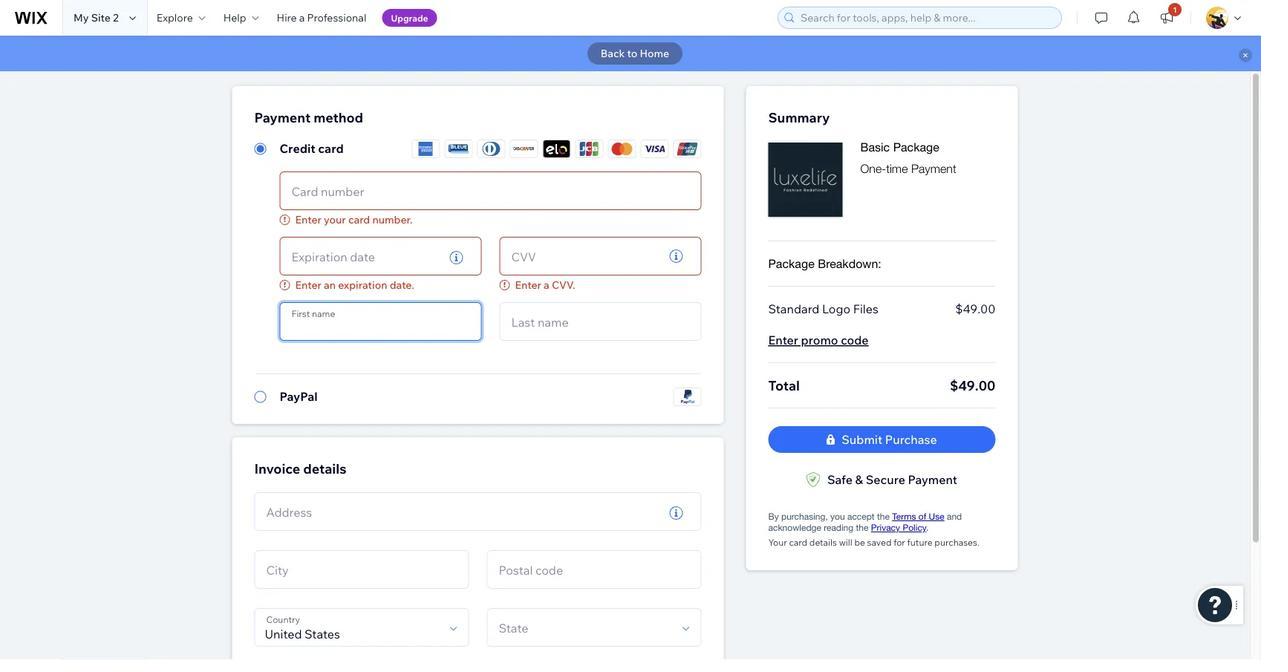 Task type: describe. For each thing, give the bounding box(es) containing it.
enter a cvv.
[[515, 279, 575, 291]]

1 button
[[1150, 0, 1183, 36]]

enter for enter a cvv.
[[515, 279, 541, 291]]

you
[[830, 511, 845, 522]]

safe
[[827, 472, 853, 487]]

professional
[[307, 11, 366, 24]]

to
[[627, 47, 637, 60]]

be
[[854, 537, 865, 548]]

submit purchase
[[842, 432, 937, 447]]

upgrade button
[[382, 9, 437, 27]]

privacy policy link
[[871, 522, 926, 533]]

back to home
[[601, 47, 669, 60]]

policy
[[903, 522, 926, 533]]

enter for enter an expiration date.
[[295, 279, 322, 291]]

Last name text field
[[507, 303, 694, 340]]

submit
[[842, 432, 882, 447]]

time
[[886, 162, 908, 176]]

will
[[839, 537, 852, 548]]

home
[[640, 47, 669, 60]]

privacy policy .
[[871, 522, 929, 533]]

number.
[[372, 213, 413, 226]]

one-
[[860, 162, 886, 176]]

hire
[[277, 11, 297, 24]]

0 horizontal spatial package
[[768, 257, 815, 270]]

hire a professional
[[277, 11, 366, 24]]

enter an expiration date.
[[295, 279, 414, 291]]

City text field
[[262, 551, 462, 588]]

explore
[[157, 11, 193, 24]]

1 vertical spatial details
[[809, 537, 837, 548]]

standard logo files
[[768, 302, 879, 316]]

0 vertical spatial details
[[303, 460, 346, 477]]

purchases.
[[935, 537, 979, 548]]

a for professional
[[299, 11, 305, 24]]

invoice details
[[254, 460, 346, 477]]

for
[[894, 537, 905, 548]]

the inside and acknowledge reading the
[[856, 522, 868, 533]]

date.
[[390, 279, 414, 291]]

terms
[[892, 511, 916, 522]]

of
[[919, 511, 926, 522]]

enter for enter promo code
[[768, 333, 798, 348]]

an
[[324, 279, 336, 291]]

&
[[855, 472, 863, 487]]

your card details will be saved for future purchases.
[[768, 537, 979, 548]]

submit purchase button
[[768, 426, 996, 453]]

Search for tools, apps, help & more... field
[[796, 7, 1057, 28]]

site
[[91, 11, 111, 24]]

Postal code text field
[[494, 551, 694, 588]]

method
[[314, 109, 363, 126]]

expiration
[[338, 279, 387, 291]]

back
[[601, 47, 625, 60]]

card for credit card
[[318, 141, 344, 156]]

by purchasing, you accept the terms of use
[[768, 511, 944, 522]]

terms of use link
[[892, 511, 944, 522]]



Task type: vqa. For each thing, say whether or not it's contained in the screenshot.
payment in the Basic Package One-time Payment
yes



Task type: locate. For each thing, give the bounding box(es) containing it.
2 vertical spatial card
[[789, 537, 807, 548]]

your
[[324, 213, 346, 226]]

help button
[[214, 0, 268, 36]]

paypal
[[280, 389, 318, 404]]

summary
[[768, 109, 830, 126]]

payment method
[[254, 109, 363, 126]]

back to home alert
[[0, 36, 1261, 71]]

my
[[74, 11, 89, 24]]

basic package one-time payment
[[860, 140, 956, 176]]

purchasing,
[[781, 511, 828, 522]]

card down the acknowledge
[[789, 537, 807, 548]]

1 horizontal spatial package
[[893, 140, 939, 154]]

payment up credit
[[254, 109, 311, 126]]

0 vertical spatial package
[[893, 140, 939, 154]]

invoice
[[254, 460, 300, 477]]

payment inside basic package one-time payment
[[911, 162, 956, 176]]

a left the cvv. at top left
[[544, 279, 549, 291]]

your
[[768, 537, 787, 548]]

card down method
[[318, 141, 344, 156]]

details
[[303, 460, 346, 477], [809, 537, 837, 548]]

0 horizontal spatial the
[[856, 522, 868, 533]]

enter left the cvv. at top left
[[515, 279, 541, 291]]

First name text field
[[287, 303, 474, 340]]

and
[[947, 511, 962, 522]]

1 horizontal spatial a
[[544, 279, 549, 291]]

0 horizontal spatial details
[[303, 460, 346, 477]]

enter left your
[[295, 213, 322, 226]]

2 vertical spatial payment
[[908, 472, 957, 487]]

breakdown:
[[818, 257, 881, 270]]

enter down standard
[[768, 333, 798, 348]]

card for your card details will be saved for future purchases.
[[789, 537, 807, 548]]

a right hire
[[299, 11, 305, 24]]

basic
[[860, 140, 890, 154]]

enter left an on the left of page
[[295, 279, 322, 291]]

1 horizontal spatial details
[[809, 537, 837, 548]]

2
[[113, 11, 119, 24]]

1 vertical spatial payment
[[911, 162, 956, 176]]

1 vertical spatial card
[[348, 213, 370, 226]]

credit
[[280, 141, 315, 156]]

acknowledge
[[768, 522, 821, 533]]

a
[[299, 11, 305, 24], [544, 279, 549, 291]]

.
[[926, 522, 929, 533]]

standard
[[768, 302, 819, 316]]

a for cvv.
[[544, 279, 549, 291]]

enter
[[295, 213, 322, 226], [295, 279, 322, 291], [515, 279, 541, 291], [768, 333, 798, 348]]

payment
[[254, 109, 311, 126], [911, 162, 956, 176], [908, 472, 957, 487]]

None field
[[262, 609, 443, 646], [494, 609, 675, 646], [262, 609, 443, 646], [494, 609, 675, 646]]

future
[[907, 537, 933, 548]]

$49.00 for standard logo files
[[955, 302, 996, 316]]

1
[[1173, 5, 1177, 14]]

1 horizontal spatial card
[[348, 213, 370, 226]]

the down 'accept'
[[856, 522, 868, 533]]

2 horizontal spatial card
[[789, 537, 807, 548]]

secure
[[866, 472, 905, 487]]

cvv.
[[552, 279, 575, 291]]

0 horizontal spatial card
[[318, 141, 344, 156]]

details down reading
[[809, 537, 837, 548]]

the
[[877, 511, 890, 522], [856, 522, 868, 533]]

0 vertical spatial card
[[318, 141, 344, 156]]

enter inside button
[[768, 333, 798, 348]]

package inside basic package one-time payment
[[893, 140, 939, 154]]

0 vertical spatial payment
[[254, 109, 311, 126]]

package up time
[[893, 140, 939, 154]]

promo
[[801, 333, 838, 348]]

total
[[768, 377, 800, 394]]

None telephone field
[[287, 238, 439, 275]]

help
[[223, 11, 246, 24]]

back to home button
[[587, 42, 683, 65]]

enter promo code button
[[768, 331, 869, 349]]

accept
[[847, 511, 875, 522]]

upgrade
[[391, 12, 428, 23]]

code
[[841, 333, 869, 348]]

and acknowledge reading the
[[768, 511, 962, 533]]

my site 2
[[74, 11, 119, 24]]

details right 'invoice'
[[303, 460, 346, 477]]

payment up use
[[908, 472, 957, 487]]

0 vertical spatial $49.00
[[955, 302, 996, 316]]

privacy
[[871, 522, 900, 533]]

0 vertical spatial the
[[877, 511, 890, 522]]

reading
[[824, 522, 853, 533]]

$49.00 for total
[[950, 377, 996, 394]]

package
[[893, 140, 939, 154], [768, 257, 815, 270]]

$49.00
[[955, 302, 996, 316], [950, 377, 996, 394]]

0 vertical spatial a
[[299, 11, 305, 24]]

enter promo code
[[768, 333, 869, 348]]

hire a professional link
[[268, 0, 375, 36]]

saved
[[867, 537, 892, 548]]

enter for enter your card number.
[[295, 213, 322, 226]]

1 vertical spatial the
[[856, 522, 868, 533]]

by
[[768, 511, 779, 522]]

safe & secure payment
[[827, 472, 957, 487]]

logo
[[822, 302, 850, 316]]

card
[[318, 141, 344, 156], [348, 213, 370, 226], [789, 537, 807, 548]]

1 vertical spatial package
[[768, 257, 815, 270]]

use
[[929, 511, 944, 522]]

credit card
[[280, 141, 344, 156]]

package up standard
[[768, 257, 815, 270]]

the up privacy
[[877, 511, 890, 522]]

package breakdown:
[[768, 257, 881, 270]]

1 horizontal spatial the
[[877, 511, 890, 522]]

payment right time
[[911, 162, 956, 176]]

enter your card number.
[[295, 213, 413, 226]]

Address text field
[[262, 493, 658, 530]]

a inside hire a professional link
[[299, 11, 305, 24]]

1 vertical spatial a
[[544, 279, 549, 291]]

card right your
[[348, 213, 370, 226]]

purchase
[[885, 432, 937, 447]]

files
[[853, 302, 879, 316]]

0 horizontal spatial a
[[299, 11, 305, 24]]

1 vertical spatial $49.00
[[950, 377, 996, 394]]



